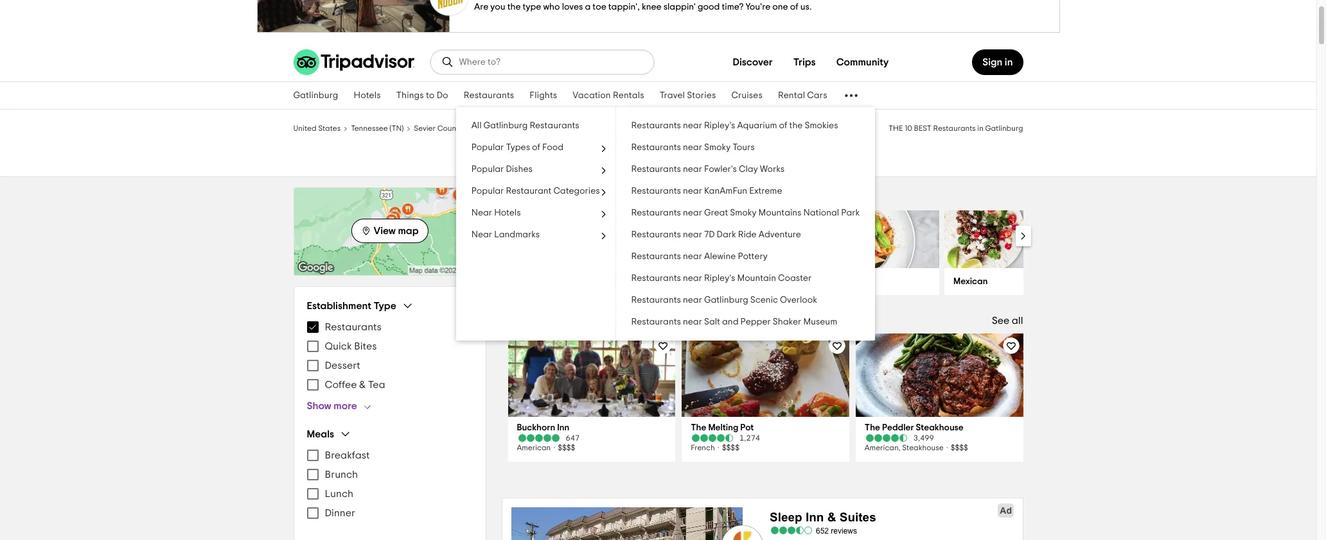 Task type: vqa. For each thing, say whether or not it's contained in the screenshot.
second NEXT image from the top of the page
no



Task type: locate. For each thing, give the bounding box(es) containing it.
coffee & tea
[[325, 380, 385, 391]]

2 near from the top
[[471, 231, 492, 240]]

the up french
[[691, 424, 706, 433]]

steakhouse down 3,499
[[902, 445, 944, 452]]

the inside the peddler steakhouse link
[[865, 424, 880, 433]]

$$$$ down melting
[[722, 445, 739, 452]]

cruises link
[[724, 82, 770, 109]]

$$$$ down the "4.5 of 5 bubbles. 3,499 reviews" element
[[951, 445, 968, 452]]

dark
[[717, 231, 736, 240]]

restaurants near smoky tours
[[631, 143, 755, 152]]

near down steakhouse link
[[683, 296, 702, 305]]

1 ripley's from the top
[[704, 121, 735, 130]]

near up restaurants near smoky tours
[[683, 121, 702, 130]]

near for mountain
[[683, 274, 702, 283]]

near inside restaurants near fowler's clay works link
[[683, 165, 702, 174]]

near up near landmarks in the left of the page
[[471, 209, 492, 218]]

9 near from the top
[[683, 296, 702, 305]]

menu
[[307, 318, 473, 395], [307, 447, 473, 524]]

smoky inside 'link'
[[730, 209, 756, 218]]

2 horizontal spatial in
[[1005, 57, 1013, 67]]

2 $$$$ from the left
[[722, 445, 739, 452]]

7d
[[704, 231, 715, 240]]

food right by
[[658, 189, 693, 204]]

1 $$$$ from the left
[[558, 445, 575, 452]]

647
[[566, 435, 580, 443]]

hotels link
[[346, 82, 388, 109]]

near inside "restaurants near ripley's aquarium of the smokies" link
[[683, 121, 702, 130]]

2 vertical spatial popular
[[471, 187, 504, 196]]

near left salt
[[683, 318, 702, 327]]

1 popular from the top
[[471, 143, 504, 152]]

$$$$ down 647
[[558, 445, 575, 452]]

popular for popular dishes
[[471, 165, 504, 174]]

smoky up fowler's
[[704, 143, 731, 152]]

restaurants near alewine pottery link
[[616, 246, 875, 268]]

pottery
[[738, 252, 768, 261]]

1 horizontal spatial of
[[779, 121, 787, 130]]

near down restaurants near fowler's clay works on the top of the page
[[683, 187, 702, 196]]

1 menu from the top
[[307, 318, 473, 395]]

dessert
[[325, 361, 360, 371]]

2 the from the left
[[865, 424, 880, 433]]

all
[[1012, 316, 1023, 326]]

smoky up restaurants near 7d dark ride adventure link
[[730, 209, 756, 218]]

0 vertical spatial in
[[1005, 57, 1013, 67]]

restaurants
[[464, 91, 514, 100], [530, 121, 579, 130], [631, 121, 681, 130], [561, 125, 603, 132], [933, 125, 976, 132], [631, 143, 681, 152], [540, 146, 651, 166], [631, 165, 681, 174], [631, 187, 681, 196], [631, 209, 681, 218], [631, 231, 681, 240], [631, 252, 681, 261], [631, 274, 681, 283], [631, 296, 681, 305], [631, 318, 681, 327], [325, 323, 382, 333]]

0 vertical spatial hotels
[[354, 91, 381, 100]]

the up american,
[[865, 424, 880, 433]]

steakhouse up the "4.5 of 5 bubbles. 3,499 reviews" element
[[916, 424, 964, 433]]

0 vertical spatial group
[[307, 300, 473, 413]]

types
[[506, 143, 530, 152]]

museum
[[803, 318, 837, 327]]

0 vertical spatial advertisement region
[[0, 0, 1316, 33]]

near left alewine
[[683, 252, 702, 261]]

near inside restaurants near salt and pepper shaker museum link
[[683, 318, 702, 327]]

near for tours
[[683, 143, 702, 152]]

establishment type
[[307, 301, 396, 311]]

8 near from the top
[[683, 274, 702, 283]]

7 near from the top
[[683, 252, 702, 261]]

1 vertical spatial hotels
[[494, 209, 521, 218]]

restaurants inside menu
[[325, 323, 382, 333]]

near inside restaurants near smoky tours link
[[683, 143, 702, 152]]

rental cars link
[[770, 82, 835, 109]]

1 vertical spatial advertisement region
[[501, 499, 1023, 541]]

the
[[691, 424, 706, 433], [865, 424, 880, 433]]

0 vertical spatial popular
[[471, 143, 504, 152]]

4 near from the top
[[683, 187, 702, 196]]

near inside restaurants near alewine pottery link
[[683, 252, 702, 261]]

1 vertical spatial popular
[[471, 165, 504, 174]]

in right best
[[977, 125, 984, 132]]

3,499
[[913, 435, 934, 443]]

ride
[[738, 231, 757, 240]]

popular down all
[[471, 143, 504, 152]]

2 vertical spatial in
[[656, 146, 672, 166]]

national
[[803, 209, 839, 218]]

1 vertical spatial of
[[532, 143, 540, 152]]

ripley's for mountain
[[704, 274, 735, 283]]

0 horizontal spatial in
[[656, 146, 672, 166]]

food
[[542, 143, 563, 152], [658, 189, 693, 204]]

popular types of food button
[[456, 137, 615, 159]]

popular dishes
[[471, 165, 533, 174]]

hotels up tennessee
[[354, 91, 381, 100]]

near for pottery
[[683, 252, 702, 261]]

2 vertical spatial steakhouse
[[902, 445, 944, 452]]

ripley's
[[704, 121, 735, 130], [704, 274, 735, 283]]

park
[[841, 209, 860, 218]]

near inside button
[[471, 231, 492, 240]]

popular
[[471, 143, 504, 152], [471, 165, 504, 174], [471, 187, 504, 196]]

near for aquarium
[[683, 121, 702, 130]]

food down gatlinburg restaurants
[[542, 143, 563, 152]]

1 vertical spatial steakhouse
[[916, 424, 964, 433]]

dishes
[[506, 165, 533, 174]]

647 link
[[517, 434, 666, 443]]

near down restaurants near smoky tours
[[683, 165, 702, 174]]

travel stories link
[[652, 82, 724, 109]]

do
[[437, 91, 448, 100]]

2 ripley's from the top
[[704, 274, 735, 283]]

and
[[722, 318, 738, 327]]

near down the restaurants near alewine pottery at the top of the page
[[683, 274, 702, 283]]

menu containing breakfast
[[307, 447, 473, 524]]

restaurants near ripley's aquarium of the smokies
[[631, 121, 838, 130]]

rental
[[778, 91, 805, 100]]

vacation rentals link
[[565, 82, 652, 109]]

near
[[683, 121, 702, 130], [683, 143, 702, 152], [683, 165, 702, 174], [683, 187, 702, 196], [683, 209, 702, 218], [683, 231, 702, 240], [683, 252, 702, 261], [683, 274, 702, 283], [683, 296, 702, 305], [683, 318, 702, 327]]

1 vertical spatial group
[[307, 429, 473, 524]]

group containing meals
[[307, 429, 473, 524]]

advertisement region
[[0, 0, 1316, 33], [501, 499, 1023, 541]]

2 popular from the top
[[471, 165, 504, 174]]

0 horizontal spatial $$$$
[[558, 445, 575, 452]]

10 near from the top
[[683, 318, 702, 327]]

sign in link
[[972, 49, 1023, 75]]

american
[[517, 445, 551, 452]]

0 vertical spatial food
[[542, 143, 563, 152]]

of left the
[[779, 121, 787, 130]]

salt
[[704, 318, 720, 327]]

ripley's for aquarium
[[704, 121, 735, 130]]

1 group from the top
[[307, 300, 473, 413]]

near inside restaurants near 7d dark ride adventure link
[[683, 231, 702, 240]]

0 vertical spatial steakhouse
[[625, 278, 673, 287]]

mountains
[[758, 209, 801, 218]]

all
[[471, 121, 482, 130]]

near inside restaurants near great smoky mountains national park 'link'
[[683, 209, 702, 218]]

2 menu from the top
[[307, 447, 473, 524]]

2 near from the top
[[683, 143, 702, 152]]

(tn)
[[390, 125, 404, 132]]

0 vertical spatial of
[[779, 121, 787, 130]]

french
[[691, 445, 715, 452]]

food inside button
[[542, 143, 563, 152]]

1 vertical spatial menu
[[307, 447, 473, 524]]

popular inside "button"
[[471, 187, 504, 196]]

in right sign
[[1005, 57, 1013, 67]]

flights link
[[522, 82, 565, 109]]

2 horizontal spatial $$$$
[[951, 445, 968, 452]]

2 group from the top
[[307, 429, 473, 524]]

things to do
[[396, 91, 448, 100]]

vacation
[[573, 91, 611, 100]]

group
[[307, 300, 473, 413], [307, 429, 473, 524]]

5 near from the top
[[683, 209, 702, 218]]

united
[[293, 125, 316, 132]]

1 vertical spatial ripley's
[[704, 274, 735, 283]]

hotels inside hotels link
[[354, 91, 381, 100]]

fowler's
[[704, 165, 737, 174]]

0 horizontal spatial hotels
[[354, 91, 381, 100]]

popular up near hotels on the left
[[471, 187, 504, 196]]

near left great
[[683, 209, 702, 218]]

near inside restaurants near ripley's mountain coaster link
[[683, 274, 702, 283]]

1 near from the top
[[683, 121, 702, 130]]

gatlinburg link down restaurants link
[[473, 123, 511, 133]]

popular dishes button
[[456, 159, 615, 181]]

near for and
[[683, 318, 702, 327]]

1 the from the left
[[691, 424, 706, 433]]

near up restaurants near fowler's clay works on the top of the page
[[683, 143, 702, 152]]

in up restaurants near kanamfun extreme
[[656, 146, 672, 166]]

1 horizontal spatial food
[[658, 189, 693, 204]]

3 $$$$ from the left
[[951, 445, 968, 452]]

gatlinburg inside restaurants near gatlinburg scenic overlook link
[[704, 296, 748, 305]]

in
[[1005, 57, 1013, 67], [977, 125, 984, 132], [656, 146, 672, 166]]

None search field
[[431, 51, 653, 74]]

meals
[[307, 429, 334, 440]]

gatlinburg link up united states link
[[286, 82, 346, 109]]

0 vertical spatial near
[[471, 209, 492, 218]]

1 near from the top
[[471, 209, 492, 218]]

of
[[779, 121, 787, 130], [532, 143, 540, 152]]

the melting pot
[[691, 424, 754, 433]]

the 10  best restaurants in gatlinburg
[[889, 125, 1023, 132]]

1 vertical spatial gatlinburg link
[[473, 123, 511, 133]]

more
[[334, 402, 357, 412]]

popular for popular types of food
[[471, 143, 504, 152]]

near inside button
[[471, 209, 492, 218]]

6 near from the top
[[683, 231, 702, 240]]

rentals
[[613, 91, 644, 100]]

the
[[789, 121, 803, 130]]

1,274 link
[[691, 434, 840, 443]]

steakhouse down the restaurants near alewine pottery at the top of the page
[[625, 278, 673, 287]]

tripadvisor image
[[293, 49, 414, 75]]

browse
[[507, 189, 556, 204]]

1 horizontal spatial the
[[865, 424, 880, 433]]

1 vertical spatial near
[[471, 231, 492, 240]]

near inside restaurants near gatlinburg scenic overlook link
[[683, 296, 702, 305]]

1 horizontal spatial hotels
[[494, 209, 521, 218]]

near down near hotels on the left
[[471, 231, 492, 240]]

near left 7d
[[683, 231, 702, 240]]

near landmarks
[[471, 231, 540, 240]]

smokies
[[805, 121, 838, 130]]

ripley's up tours
[[704, 121, 735, 130]]

1 horizontal spatial in
[[977, 125, 984, 132]]

3 near from the top
[[683, 165, 702, 174]]

0 vertical spatial ripley's
[[704, 121, 735, 130]]

of right types
[[532, 143, 540, 152]]

restaurants near 7d dark ride adventure link
[[616, 224, 875, 246]]

0 horizontal spatial the
[[691, 424, 706, 433]]

see
[[992, 316, 1009, 326]]

search image
[[441, 56, 454, 69]]

the inside the melting pot link
[[691, 424, 706, 433]]

near inside restaurants near kanamfun extreme link
[[683, 187, 702, 196]]

1 horizontal spatial gatlinburg link
[[473, 123, 511, 133]]

community button
[[826, 49, 899, 75]]

$$$$
[[558, 445, 575, 452], [722, 445, 739, 452], [951, 445, 968, 452]]

ripley's down alewine
[[704, 274, 735, 283]]

0 horizontal spatial gatlinburg link
[[286, 82, 346, 109]]

0 vertical spatial menu
[[307, 318, 473, 395]]

smoky
[[704, 143, 731, 152], [730, 209, 756, 218]]

1 vertical spatial smoky
[[730, 209, 756, 218]]

3 popular from the top
[[471, 187, 504, 196]]

0 horizontal spatial food
[[542, 143, 563, 152]]

coffee
[[325, 380, 357, 391]]

0 horizontal spatial of
[[532, 143, 540, 152]]

flights
[[530, 91, 557, 100]]

rental cars
[[778, 91, 827, 100]]

4.5 of 5 bubbles. 3,499 reviews element
[[865, 434, 1014, 443]]

1 horizontal spatial $$$$
[[722, 445, 739, 452]]

5.0 of 5 bubbles. 647 reviews element
[[517, 434, 666, 443]]

1 vertical spatial food
[[658, 189, 693, 204]]

popular left dishes
[[471, 165, 504, 174]]

trips
[[793, 57, 816, 67]]

menu containing restaurants
[[307, 318, 473, 395]]

in for restaurants in gatlinburg
[[656, 146, 672, 166]]

hotels up near landmarks in the left of the page
[[494, 209, 521, 218]]



Task type: describe. For each thing, give the bounding box(es) containing it.
things
[[396, 91, 424, 100]]

hotels inside near hotels button
[[494, 209, 521, 218]]

mexican
[[953, 278, 988, 287]]

restaurants in gatlinburg
[[540, 146, 777, 166]]

stories
[[687, 91, 716, 100]]

states
[[318, 125, 341, 132]]

restaurants near smoky tours link
[[616, 137, 875, 159]]

restaurants near ripley's mountain coaster
[[631, 274, 812, 283]]

buckhorn inn link
[[517, 423, 666, 434]]

restaurants near ripley's aquarium of the smokies link
[[616, 115, 875, 137]]

near for smoky
[[683, 209, 702, 218]]

restaurants near salt and pepper shaker museum link
[[616, 312, 875, 333]]

sevier county link
[[414, 123, 463, 133]]

bites
[[354, 342, 377, 352]]

restaurants near great smoky mountains national park link
[[616, 202, 875, 224]]

popular restaurant categories
[[471, 187, 600, 196]]

near for near landmarks
[[471, 231, 492, 240]]

sign
[[983, 57, 1002, 67]]

group containing establishment type
[[307, 300, 473, 413]]

things to do link
[[388, 82, 456, 109]]

$$$$ for the melting pot
[[722, 445, 739, 452]]

community
[[836, 57, 889, 67]]

all gatlinburg restaurants
[[471, 121, 579, 130]]

near hotels button
[[456, 202, 615, 224]]

melting
[[708, 424, 738, 433]]

in for sign in
[[1005, 57, 1013, 67]]

sevier county
[[414, 125, 463, 132]]

restaurants link
[[456, 82, 522, 109]]

pepper
[[740, 318, 771, 327]]

popular types of food
[[471, 143, 563, 152]]

seafood link
[[726, 269, 830, 296]]

great
[[704, 209, 728, 218]]

restaurants inside 'link'
[[631, 209, 681, 218]]

food for browse gatlinburg by food
[[658, 189, 693, 204]]

landmarks
[[494, 231, 540, 240]]

near for near hotels
[[471, 209, 492, 218]]

aquarium
[[737, 121, 777, 130]]

restaurants near fowler's clay works
[[631, 165, 785, 174]]

seafood
[[735, 278, 769, 287]]

dinner
[[325, 509, 355, 519]]

restaurants near ripley's mountain coaster link
[[616, 268, 875, 290]]

1,274
[[740, 435, 760, 443]]

popular for popular restaurant categories
[[471, 187, 504, 196]]

show
[[307, 402, 331, 412]]

county
[[437, 125, 463, 132]]

discover
[[733, 57, 773, 67]]

buckhorn inn
[[517, 424, 569, 433]]

near landmarks button
[[456, 224, 615, 246]]

$$$$ for the peddler steakhouse
[[951, 445, 968, 452]]

near for scenic
[[683, 296, 702, 305]]

tea
[[368, 380, 385, 391]]

0 vertical spatial gatlinburg link
[[286, 82, 346, 109]]

restaurants near gatlinburg scenic overlook link
[[616, 290, 875, 312]]

overlook
[[780, 296, 817, 305]]

near for dark
[[683, 231, 702, 240]]

quick bites
[[325, 342, 377, 352]]

gatlinburg inside 'all gatlinburg restaurants' link
[[484, 121, 528, 130]]

sevier
[[414, 125, 436, 132]]

extreme
[[749, 187, 782, 196]]

type
[[374, 301, 396, 311]]

quick
[[325, 342, 352, 352]]

the
[[889, 125, 903, 132]]

tours
[[733, 143, 755, 152]]

cruises
[[731, 91, 763, 100]]

trips button
[[783, 49, 826, 75]]

restaurants near alewine pottery
[[631, 252, 768, 261]]

the melting pot link
[[691, 423, 840, 434]]

food for popular types of food
[[542, 143, 563, 152]]

brunch
[[325, 470, 358, 481]]

the for the melting pot
[[691, 424, 706, 433]]

united states link
[[293, 123, 341, 133]]

of inside button
[[532, 143, 540, 152]]

10
[[905, 125, 912, 132]]

to
[[426, 91, 435, 100]]

shaker
[[773, 318, 801, 327]]

near hotels
[[471, 209, 521, 218]]

tennessee (tn) link
[[351, 123, 404, 133]]

1 vertical spatial in
[[977, 125, 984, 132]]

Search search field
[[459, 57, 643, 68]]

steakhouse link
[[616, 269, 720, 296]]

the for the peddler steakhouse
[[865, 424, 880, 433]]

gatlinburg restaurants
[[521, 125, 603, 132]]

0 vertical spatial smoky
[[704, 143, 731, 152]]

pot
[[740, 424, 754, 433]]

near for extreme
[[683, 187, 702, 196]]

restaurants near salt and pepper shaker museum
[[631, 318, 837, 327]]

breakfast
[[325, 451, 370, 461]]

adventure
[[759, 231, 801, 240]]

restaurants near kanamfun extreme link
[[616, 181, 875, 202]]

restaurants near 7d dark ride adventure
[[631, 231, 801, 240]]

restaurants near gatlinburg scenic overlook
[[631, 296, 817, 305]]

lunch
[[325, 490, 353, 500]]

discover button
[[722, 49, 783, 75]]

best
[[914, 125, 931, 132]]

show more button
[[307, 400, 378, 413]]

by
[[638, 189, 655, 204]]

scenic
[[750, 296, 778, 305]]

map
[[398, 226, 419, 236]]

view map
[[374, 226, 419, 236]]

4.5 of 5 bubbles. 1,274 reviews element
[[691, 434, 840, 443]]

alewine
[[704, 252, 736, 261]]

$$$$ for buckhorn inn
[[558, 445, 575, 452]]

united states
[[293, 125, 341, 132]]

near for clay
[[683, 165, 702, 174]]



